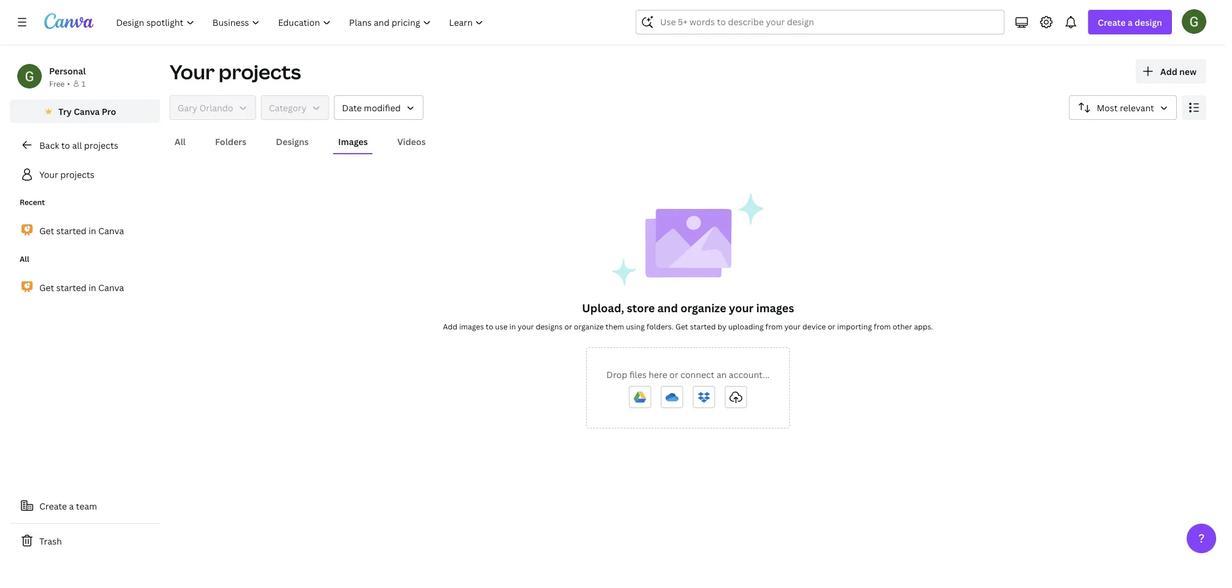 Task type: vqa. For each thing, say whether or not it's contained in the screenshot.
keep
no



Task type: describe. For each thing, give the bounding box(es) containing it.
your inside 'link'
[[39, 169, 58, 180]]

images button
[[333, 130, 373, 153]]

Sort by button
[[1070, 95, 1177, 120]]

designs
[[536, 321, 563, 331]]

0 horizontal spatial or
[[565, 321, 572, 331]]

back to all projects
[[39, 139, 118, 151]]

trash
[[39, 535, 62, 547]]

top level navigation element
[[108, 10, 494, 34]]

all
[[72, 139, 82, 151]]

a for team
[[69, 500, 74, 512]]

team
[[76, 500, 97, 512]]

try canva pro button
[[10, 100, 160, 123]]

drop
[[607, 369, 628, 380]]

0 vertical spatial in
[[89, 225, 96, 237]]

get started in canva for 2nd get started in canva "link"
[[39, 282, 124, 293]]

pro
[[102, 105, 116, 117]]

1 horizontal spatial organize
[[681, 300, 727, 315]]

category
[[269, 102, 307, 113]]

0 vertical spatial images
[[757, 300, 794, 315]]

Date modified button
[[334, 95, 424, 120]]

try
[[58, 105, 72, 117]]

videos
[[397, 136, 426, 147]]

videos button
[[393, 130, 431, 153]]

store
[[627, 300, 655, 315]]

your projects link
[[10, 162, 160, 187]]

create a design
[[1098, 16, 1163, 28]]

0 horizontal spatial images
[[459, 321, 484, 331]]

0 vertical spatial started
[[56, 225, 86, 237]]

all inside button
[[175, 136, 186, 147]]

back
[[39, 139, 59, 151]]

try canva pro
[[58, 105, 116, 117]]

1 from from the left
[[766, 321, 783, 331]]

1 vertical spatial in
[[89, 282, 96, 293]]

canva inside button
[[74, 105, 100, 117]]

create a design button
[[1088, 10, 1172, 34]]

connect
[[681, 369, 715, 380]]

modified
[[364, 102, 401, 113]]

here
[[649, 369, 668, 380]]

1 vertical spatial canva
[[98, 225, 124, 237]]

orlando
[[199, 102, 233, 113]]

folders
[[215, 136, 247, 147]]

in inside upload, store and organize your images add images to use in your designs or organize them using folders. get started by uploading from your device or importing from other apps.
[[510, 321, 516, 331]]

upload, store and organize your images add images to use in your designs or organize them using folders. get started by uploading from your device or importing from other apps.
[[443, 300, 933, 331]]

free
[[49, 78, 65, 89]]

most relevant
[[1097, 102, 1155, 113]]

date modified
[[342, 102, 401, 113]]

get for 1st get started in canva "link"
[[39, 225, 54, 237]]

add new
[[1161, 65, 1197, 77]]

free •
[[49, 78, 70, 89]]

date
[[342, 102, 362, 113]]

other
[[893, 321, 913, 331]]

1 get started in canva link from the top
[[10, 218, 160, 244]]

folders.
[[647, 321, 674, 331]]

your projects inside your projects 'link'
[[39, 169, 94, 180]]

by
[[718, 321, 727, 331]]

and
[[658, 300, 678, 315]]

uploading
[[729, 321, 764, 331]]

personal
[[49, 65, 86, 77]]

1 vertical spatial projects
[[84, 139, 118, 151]]



Task type: locate. For each thing, give the bounding box(es) containing it.
1 vertical spatial started
[[56, 282, 86, 293]]

2 vertical spatial in
[[510, 321, 516, 331]]

new
[[1180, 65, 1197, 77]]

all
[[175, 136, 186, 147], [20, 254, 29, 264]]

started
[[56, 225, 86, 237], [56, 282, 86, 293], [690, 321, 716, 331]]

Search search field
[[661, 10, 980, 34]]

1 vertical spatial get started in canva
[[39, 282, 124, 293]]

1 horizontal spatial create
[[1098, 16, 1126, 28]]

create for create a design
[[1098, 16, 1126, 28]]

trash link
[[10, 529, 160, 553]]

0 vertical spatial get
[[39, 225, 54, 237]]

gary orlando
[[178, 102, 233, 113]]

create for create a team
[[39, 500, 67, 512]]

add left new
[[1161, 65, 1178, 77]]

back to all projects link
[[10, 133, 160, 157]]

0 vertical spatial get started in canva
[[39, 225, 124, 237]]

images left use
[[459, 321, 484, 331]]

0 vertical spatial your projects
[[170, 58, 301, 85]]

organize
[[681, 300, 727, 315], [574, 321, 604, 331]]

create inside dropdown button
[[1098, 16, 1126, 28]]

None search field
[[636, 10, 1005, 34]]

organize down upload,
[[574, 321, 604, 331]]

images up uploading
[[757, 300, 794, 315]]

your left designs
[[518, 321, 534, 331]]

Owner button
[[170, 95, 256, 120]]

1 vertical spatial get started in canva link
[[10, 275, 160, 301]]

get
[[39, 225, 54, 237], [39, 282, 54, 293], [676, 321, 688, 331]]

them
[[606, 321, 624, 331]]

organize up by
[[681, 300, 727, 315]]

create left design
[[1098, 16, 1126, 28]]

1 horizontal spatial a
[[1128, 16, 1133, 28]]

1 vertical spatial a
[[69, 500, 74, 512]]

images
[[338, 136, 368, 147]]

1 vertical spatial all
[[20, 254, 29, 264]]

create
[[1098, 16, 1126, 28], [39, 500, 67, 512]]

in
[[89, 225, 96, 237], [89, 282, 96, 293], [510, 321, 516, 331]]

apps.
[[914, 321, 933, 331]]

create a team button
[[10, 494, 160, 518]]

device
[[803, 321, 826, 331]]

your left device
[[785, 321, 801, 331]]

create inside button
[[39, 500, 67, 512]]

to left all
[[61, 139, 70, 151]]

all down the recent
[[20, 254, 29, 264]]

add
[[1161, 65, 1178, 77], [443, 321, 458, 331]]

projects
[[219, 58, 301, 85], [84, 139, 118, 151], [60, 169, 94, 180]]

a for design
[[1128, 16, 1133, 28]]

1 horizontal spatial your
[[729, 300, 754, 315]]

0 horizontal spatial to
[[61, 139, 70, 151]]

0 horizontal spatial from
[[766, 321, 783, 331]]

your up uploading
[[729, 300, 754, 315]]

2 get started in canva link from the top
[[10, 275, 160, 301]]

to inside upload, store and organize your images add images to use in your designs or organize them using folders. get started by uploading from your device or importing from other apps.
[[486, 321, 493, 331]]

1 vertical spatial add
[[443, 321, 458, 331]]

from
[[766, 321, 783, 331], [874, 321, 891, 331]]

projects right all
[[84, 139, 118, 151]]

a left design
[[1128, 16, 1133, 28]]

using
[[626, 321, 645, 331]]

0 vertical spatial all
[[175, 136, 186, 147]]

started inside upload, store and organize your images add images to use in your designs or organize them using folders. get started by uploading from your device or importing from other apps.
[[690, 321, 716, 331]]

gary orlando image
[[1182, 9, 1207, 34]]

or right here
[[670, 369, 679, 380]]

1 vertical spatial your projects
[[39, 169, 94, 180]]

0 horizontal spatial your
[[518, 321, 534, 331]]

0 vertical spatial a
[[1128, 16, 1133, 28]]

2 vertical spatial projects
[[60, 169, 94, 180]]

get started in canva for 1st get started in canva "link"
[[39, 225, 124, 237]]

1 horizontal spatial your
[[170, 58, 215, 85]]

2 horizontal spatial or
[[828, 321, 836, 331]]

your up 'gary'
[[170, 58, 215, 85]]

your
[[729, 300, 754, 315], [518, 321, 534, 331], [785, 321, 801, 331]]

get started in canva link
[[10, 218, 160, 244], [10, 275, 160, 301]]

1 horizontal spatial your projects
[[170, 58, 301, 85]]

0 vertical spatial projects
[[219, 58, 301, 85]]

create left team
[[39, 500, 67, 512]]

1 vertical spatial create
[[39, 500, 67, 512]]

all button
[[170, 130, 191, 153]]

0 vertical spatial add
[[1161, 65, 1178, 77]]

your
[[170, 58, 215, 85], [39, 169, 58, 180]]

create a team
[[39, 500, 97, 512]]

0 horizontal spatial your
[[39, 169, 58, 180]]

recent
[[20, 197, 45, 207]]

your projects up orlando in the top of the page
[[170, 58, 301, 85]]

0 horizontal spatial add
[[443, 321, 458, 331]]

designs
[[276, 136, 309, 147]]

0 horizontal spatial your projects
[[39, 169, 94, 180]]

0 vertical spatial your
[[170, 58, 215, 85]]

upload,
[[582, 300, 625, 315]]

your projects down all
[[39, 169, 94, 180]]

all down 'gary'
[[175, 136, 186, 147]]

a left team
[[69, 500, 74, 512]]

2 vertical spatial started
[[690, 321, 716, 331]]

or
[[565, 321, 572, 331], [828, 321, 836, 331], [670, 369, 679, 380]]

most
[[1097, 102, 1118, 113]]

or right designs
[[565, 321, 572, 331]]

files
[[630, 369, 647, 380]]

get started in canva
[[39, 225, 124, 237], [39, 282, 124, 293]]

1 horizontal spatial from
[[874, 321, 891, 331]]

0 horizontal spatial organize
[[574, 321, 604, 331]]

0 vertical spatial create
[[1098, 16, 1126, 28]]

1 vertical spatial get
[[39, 282, 54, 293]]

1 vertical spatial images
[[459, 321, 484, 331]]

an
[[717, 369, 727, 380]]

relevant
[[1120, 102, 1155, 113]]

add new button
[[1136, 59, 1207, 84]]

canva
[[74, 105, 100, 117], [98, 225, 124, 237], [98, 282, 124, 293]]

a inside create a team button
[[69, 500, 74, 512]]

add inside upload, store and organize your images add images to use in your designs or organize them using folders. get started by uploading from your device or importing from other apps.
[[443, 321, 458, 331]]

1 horizontal spatial to
[[486, 321, 493, 331]]

0 horizontal spatial all
[[20, 254, 29, 264]]

drop files here or connect an account...
[[607, 369, 770, 380]]

2 vertical spatial canva
[[98, 282, 124, 293]]

0 vertical spatial organize
[[681, 300, 727, 315]]

use
[[495, 321, 508, 331]]

1 horizontal spatial or
[[670, 369, 679, 380]]

0 horizontal spatial create
[[39, 500, 67, 512]]

0 horizontal spatial a
[[69, 500, 74, 512]]

1 vertical spatial your
[[39, 169, 58, 180]]

add inside dropdown button
[[1161, 65, 1178, 77]]

1 vertical spatial to
[[486, 321, 493, 331]]

from right uploading
[[766, 321, 783, 331]]

to left use
[[486, 321, 493, 331]]

Category button
[[261, 95, 329, 120]]

to
[[61, 139, 70, 151], [486, 321, 493, 331]]

add left use
[[443, 321, 458, 331]]

1
[[82, 78, 86, 89]]

images
[[757, 300, 794, 315], [459, 321, 484, 331]]

0 vertical spatial canva
[[74, 105, 100, 117]]

2 get started in canva from the top
[[39, 282, 124, 293]]

account...
[[729, 369, 770, 380]]

a
[[1128, 16, 1133, 28], [69, 500, 74, 512]]

your down back at the left top of the page
[[39, 169, 58, 180]]

design
[[1135, 16, 1163, 28]]

projects inside 'link'
[[60, 169, 94, 180]]

from left other
[[874, 321, 891, 331]]

1 vertical spatial organize
[[574, 321, 604, 331]]

get for 2nd get started in canva "link"
[[39, 282, 54, 293]]

2 vertical spatial get
[[676, 321, 688, 331]]

0 vertical spatial to
[[61, 139, 70, 151]]

1 get started in canva from the top
[[39, 225, 124, 237]]

projects down all
[[60, 169, 94, 180]]

1 horizontal spatial all
[[175, 136, 186, 147]]

2 horizontal spatial your
[[785, 321, 801, 331]]

designs button
[[271, 130, 314, 153]]

or right device
[[828, 321, 836, 331]]

folders button
[[210, 130, 251, 153]]

1 horizontal spatial images
[[757, 300, 794, 315]]

•
[[67, 78, 70, 89]]

0 vertical spatial get started in canva link
[[10, 218, 160, 244]]

projects up category
[[219, 58, 301, 85]]

2 from from the left
[[874, 321, 891, 331]]

1 horizontal spatial add
[[1161, 65, 1178, 77]]

your projects
[[170, 58, 301, 85], [39, 169, 94, 180]]

get inside upload, store and organize your images add images to use in your designs or organize them using folders. get started by uploading from your device or importing from other apps.
[[676, 321, 688, 331]]

importing
[[838, 321, 872, 331]]

a inside the create a design dropdown button
[[1128, 16, 1133, 28]]

gary
[[178, 102, 197, 113]]



